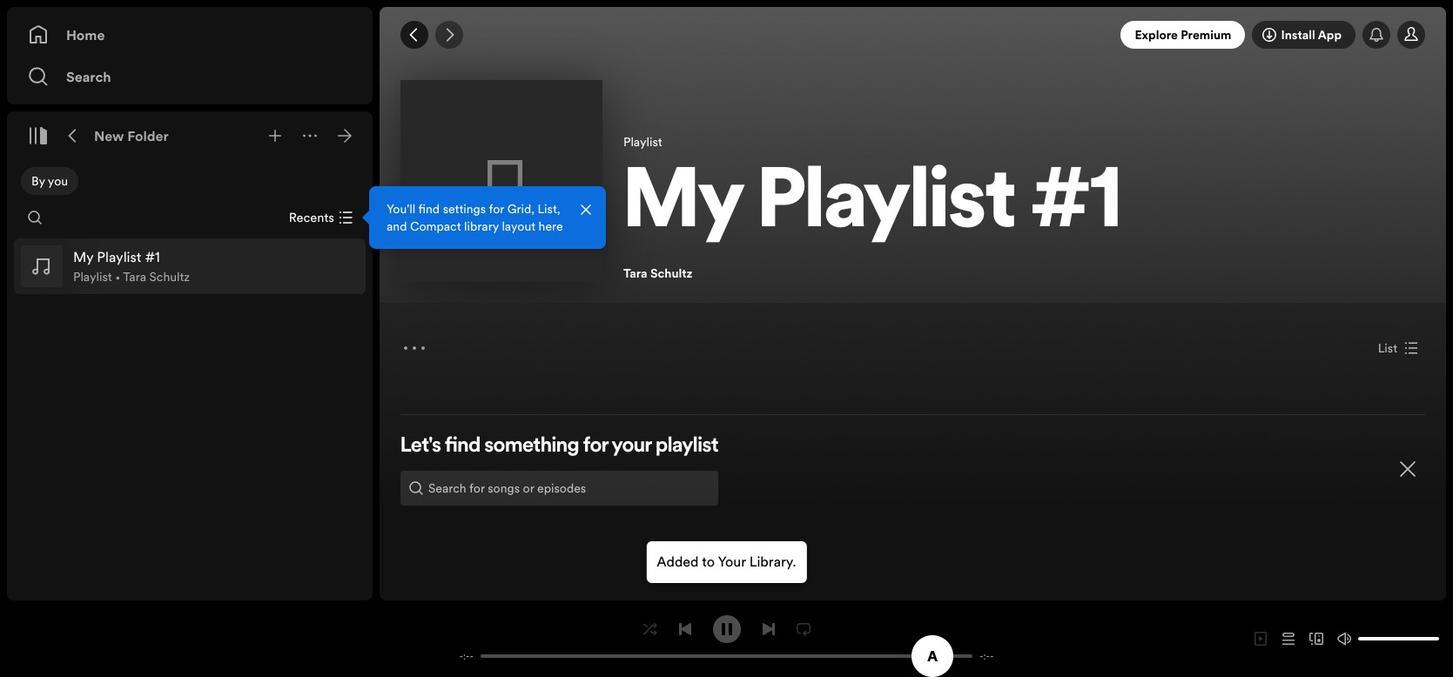 Task type: vqa. For each thing, say whether or not it's contained in the screenshot.
-
yes



Task type: describe. For each thing, give the bounding box(es) containing it.
install app link
[[1252, 21, 1356, 49]]

you'll find settings for grid, list, and compact library layout here dialog
[[369, 186, 606, 249]]

none search field search for songs or episodes
[[401, 471, 719, 506]]

top bar and user menu element
[[380, 7, 1446, 63]]

settings
[[443, 200, 486, 218]]

let's find something for your playlist
[[401, 436, 719, 457]]

1 :- from the left
[[463, 650, 470, 663]]

go forward image
[[442, 28, 456, 42]]

list,
[[538, 200, 560, 218]]

find for you'll
[[418, 200, 440, 218]]

search link
[[28, 59, 352, 94]]

to
[[702, 552, 715, 571]]

layout
[[502, 218, 536, 235]]

main element
[[7, 7, 606, 601]]

Search for songs or episodes field
[[401, 471, 719, 506]]

added to your library.
[[657, 552, 796, 571]]

for for grid,
[[489, 200, 504, 218]]

disable repeat image
[[796, 622, 810, 636]]

search in your library image
[[28, 211, 42, 225]]

list
[[1378, 340, 1398, 357]]

connect to a device image
[[1310, 632, 1324, 646]]

2 -:-- from the left
[[980, 650, 994, 663]]

playlist for playlist • tara schultz
[[73, 268, 112, 286]]

Recents, List view field
[[274, 203, 364, 232]]

by
[[31, 172, 45, 190]]

library.
[[749, 552, 796, 571]]

2 - from the left
[[470, 650, 474, 663]]

explore premium
[[1135, 26, 1232, 44]]

home
[[66, 25, 105, 44]]

explore
[[1135, 26, 1178, 44]]

group inside main element
[[14, 239, 366, 294]]

new folder button
[[91, 122, 172, 150]]

1 horizontal spatial schultz
[[650, 265, 693, 282]]

added to your library. status
[[646, 542, 807, 583]]

install
[[1281, 26, 1316, 44]]

here
[[539, 218, 563, 235]]

enable shuffle image
[[643, 622, 657, 636]]

folder
[[127, 126, 169, 145]]

4 - from the left
[[990, 650, 994, 663]]

playlist • tara schultz
[[73, 268, 190, 286]]

By you checkbox
[[21, 167, 78, 195]]

and
[[387, 218, 407, 235]]

go back image
[[408, 28, 421, 42]]

1 horizontal spatial tara
[[623, 265, 648, 282]]

playlist inside button
[[757, 164, 1016, 248]]

close image
[[1398, 459, 1418, 480]]

added
[[657, 552, 699, 571]]

let's
[[401, 436, 441, 457]]

3 - from the left
[[980, 650, 984, 663]]

next image
[[761, 622, 775, 636]]

list item inside main element
[[14, 239, 366, 294]]

grid,
[[507, 200, 535, 218]]

my playlist #1 button
[[623, 157, 1425, 258]]

schultz inside group
[[149, 268, 190, 286]]



Task type: locate. For each thing, give the bounding box(es) containing it.
playlist for playlist
[[623, 133, 662, 150]]

1 horizontal spatial none search field
[[401, 471, 719, 506]]

tara schultz
[[623, 265, 693, 282]]

previous image
[[678, 622, 692, 636]]

•
[[115, 268, 120, 286]]

none search field down by
[[21, 204, 49, 232]]

by you
[[31, 172, 68, 190]]

list item containing playlist
[[14, 239, 366, 294]]

1 vertical spatial playlist
[[757, 164, 1016, 248]]

your
[[612, 436, 652, 457]]

1 horizontal spatial playlist
[[623, 133, 662, 150]]

1 vertical spatial find
[[445, 436, 481, 457]]

find right let's
[[445, 436, 481, 457]]

-:--
[[459, 650, 474, 663], [980, 650, 994, 663]]

0 horizontal spatial none search field
[[21, 204, 49, 232]]

List button
[[1371, 334, 1425, 362]]

for inside you'll find settings for grid, list, and compact library layout here
[[489, 200, 504, 218]]

find
[[418, 200, 440, 218], [445, 436, 481, 457]]

none search field inside main element
[[21, 204, 49, 232]]

group
[[14, 239, 366, 294]]

my playlist #1
[[623, 164, 1122, 248]]

2 vertical spatial playlist
[[73, 268, 112, 286]]

premium
[[1181, 26, 1232, 44]]

player controls element
[[439, 615, 1014, 663]]

you
[[48, 172, 68, 190]]

schultz down the my at the top of page
[[650, 265, 693, 282]]

search
[[66, 67, 111, 86]]

none search field 'search in your library'
[[21, 204, 49, 232]]

#1
[[1031, 164, 1122, 248]]

None search field
[[21, 204, 49, 232], [401, 471, 719, 506]]

group containing playlist
[[14, 239, 366, 294]]

tara schultz link
[[623, 265, 693, 282]]

app
[[1318, 26, 1342, 44]]

2 horizontal spatial playlist
[[757, 164, 1016, 248]]

my
[[623, 164, 742, 248]]

find inside you'll find settings for grid, list, and compact library layout here
[[418, 200, 440, 218]]

for left grid,
[[489, 200, 504, 218]]

none search field down let's find something for your playlist in the bottom of the page
[[401, 471, 719, 506]]

you'll
[[387, 200, 416, 218]]

0 horizontal spatial schultz
[[149, 268, 190, 286]]

0 horizontal spatial find
[[418, 200, 440, 218]]

Disable repeat checkbox
[[789, 615, 817, 643]]

tara
[[623, 265, 648, 282], [123, 268, 146, 286]]

library
[[464, 218, 499, 235]]

tara right "•"
[[123, 268, 146, 286]]

for left your
[[583, 436, 609, 457]]

0 vertical spatial none search field
[[21, 204, 49, 232]]

1 vertical spatial none search field
[[401, 471, 719, 506]]

home link
[[28, 17, 352, 52]]

for for your
[[583, 436, 609, 457]]

recents
[[289, 209, 334, 227]]

schultz
[[650, 265, 693, 282], [149, 268, 190, 286]]

volume high image
[[1337, 632, 1351, 646]]

list item
[[14, 239, 366, 294]]

playlist inside main element
[[73, 268, 112, 286]]

find right you'll
[[418, 200, 440, 218]]

1 -:-- from the left
[[459, 650, 474, 663]]

0 horizontal spatial for
[[489, 200, 504, 218]]

schultz right "•"
[[149, 268, 190, 286]]

your
[[718, 552, 746, 571]]

new folder
[[94, 126, 169, 145]]

1 horizontal spatial find
[[445, 436, 481, 457]]

compact
[[410, 218, 461, 235]]

0 vertical spatial for
[[489, 200, 504, 218]]

1 - from the left
[[459, 650, 463, 663]]

explore premium button
[[1121, 21, 1246, 49]]

0 vertical spatial find
[[418, 200, 440, 218]]

1 vertical spatial for
[[583, 436, 609, 457]]

1 horizontal spatial :-
[[984, 650, 990, 663]]

find for let's
[[445, 436, 481, 457]]

:-
[[463, 650, 470, 663], [984, 650, 990, 663]]

tara down the my at the top of page
[[623, 265, 648, 282]]

0 horizontal spatial -:--
[[459, 650, 474, 663]]

0 horizontal spatial :-
[[463, 650, 470, 663]]

0 horizontal spatial playlist
[[73, 268, 112, 286]]

you'll find settings for grid, list, and compact library layout here
[[387, 200, 563, 235]]

what's new image
[[1370, 28, 1384, 42]]

tara inside group
[[123, 268, 146, 286]]

2 :- from the left
[[984, 650, 990, 663]]

install app
[[1281, 26, 1342, 44]]

0 horizontal spatial tara
[[123, 268, 146, 286]]

0 vertical spatial playlist
[[623, 133, 662, 150]]

playlist
[[623, 133, 662, 150], [757, 164, 1016, 248], [73, 268, 112, 286]]

something
[[484, 436, 579, 457]]

1 horizontal spatial -:--
[[980, 650, 994, 663]]

for
[[489, 200, 504, 218], [583, 436, 609, 457]]

pause image
[[720, 622, 734, 636]]

new
[[94, 126, 124, 145]]

-
[[459, 650, 463, 663], [470, 650, 474, 663], [980, 650, 984, 663], [990, 650, 994, 663]]

1 horizontal spatial for
[[583, 436, 609, 457]]

playlist
[[656, 436, 719, 457]]



